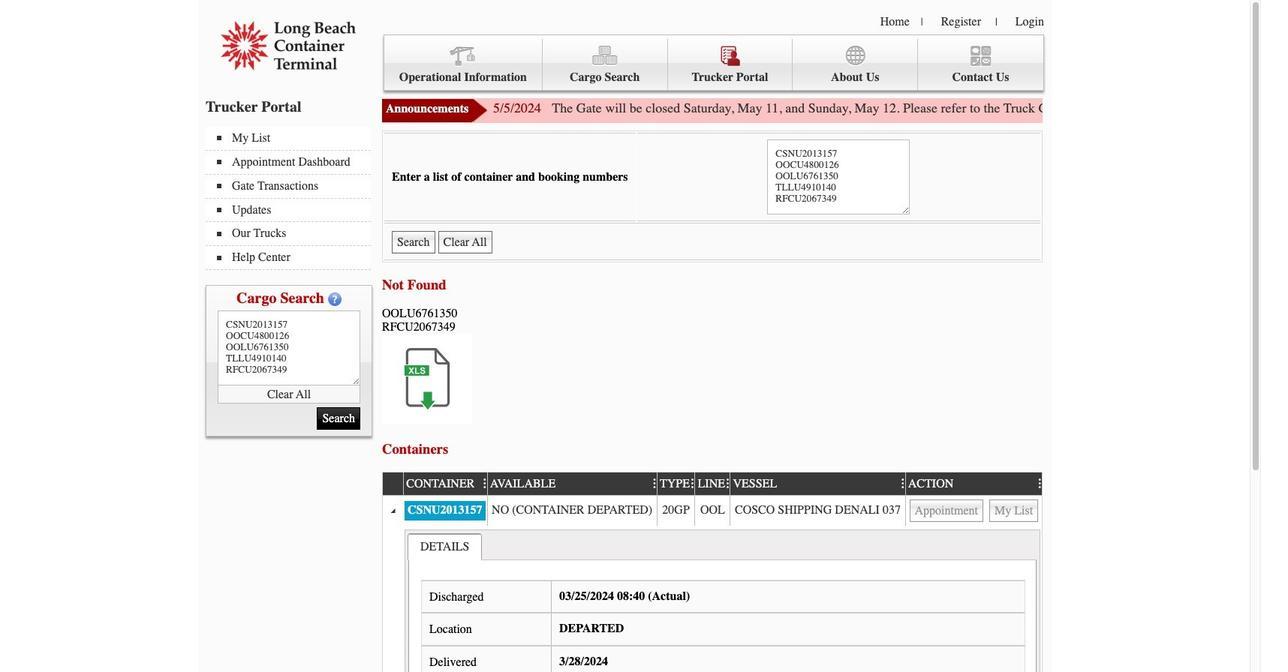 Task type: locate. For each thing, give the bounding box(es) containing it.
column header
[[383, 473, 403, 496]]

None button
[[438, 231, 492, 254], [910, 500, 984, 523], [990, 500, 1039, 523], [438, 231, 492, 254], [910, 500, 984, 523], [990, 500, 1039, 523]]

Enter container numbers and/ or booking numbers.  text field
[[218, 311, 360, 386]]

None submit
[[392, 231, 435, 254], [317, 408, 360, 430], [392, 231, 435, 254], [317, 408, 360, 430]]

1 row from the top
[[383, 471, 1049, 496]]

row
[[383, 471, 1049, 496], [383, 496, 1042, 526], [383, 526, 1042, 673]]

row group
[[383, 496, 1042, 673]]

1 horizontal spatial menu bar
[[384, 35, 1044, 91]]

0 vertical spatial menu bar
[[384, 35, 1044, 91]]

3 row from the top
[[383, 526, 1042, 673]]

container edit column settings image
[[479, 478, 487, 490]]

tree grid
[[383, 471, 1049, 673]]

action edit column settings image
[[1035, 478, 1042, 490]]

line edit column settings image
[[722, 478, 730, 490]]

menu bar
[[384, 35, 1044, 91], [206, 127, 378, 270]]

2 row from the top
[[383, 496, 1042, 526]]

tab
[[408, 534, 482, 561]]

cell
[[383, 496, 403, 526], [403, 496, 487, 526], [487, 496, 657, 526], [657, 496, 695, 526], [695, 496, 730, 526], [730, 496, 905, 526], [905, 496, 1042, 526], [383, 526, 403, 673], [403, 526, 1042, 673]]

tab list
[[408, 534, 482, 561]]

0 horizontal spatial menu bar
[[206, 127, 378, 270]]



Task type: vqa. For each thing, say whether or not it's contained in the screenshot.
column header
yes



Task type: describe. For each thing, give the bounding box(es) containing it.
vessel edit column settings image
[[898, 478, 905, 490]]

type edit column settings image
[[687, 478, 695, 490]]

Enter container numbers and/ or booking numbers. Press ESC to reset input box text field
[[768, 140, 910, 215]]

available edit column settings image
[[649, 478, 657, 490]]

tab list inside row
[[408, 534, 482, 561]]

1 vertical spatial menu bar
[[206, 127, 378, 270]]



